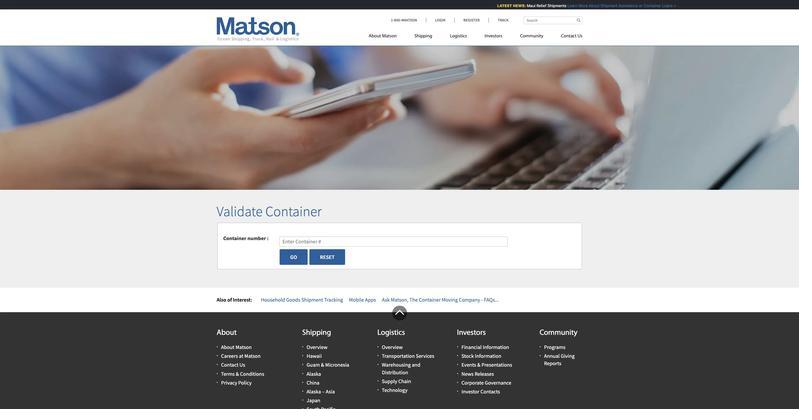 Task type: vqa. For each thing, say whether or not it's contained in the screenshot.
topmost 'Investors'
yes



Task type: locate. For each thing, give the bounding box(es) containing it.
distribution
[[382, 370, 408, 377]]

None button
[[279, 250, 308, 266], [309, 250, 346, 266], [279, 250, 308, 266], [309, 250, 346, 266]]

container number  :
[[223, 235, 269, 242]]

:
[[267, 235, 269, 242]]

None search field
[[523, 17, 582, 24]]

1 vertical spatial matson
[[236, 344, 252, 351]]

matson up at on the bottom left
[[236, 344, 252, 351]]

ask
[[382, 297, 390, 304]]

matson for about matson
[[382, 34, 397, 39]]

1 horizontal spatial &
[[321, 362, 324, 369]]

careers at matson link
[[221, 353, 261, 360]]

privacy policy link
[[221, 380, 252, 387]]

customer inputing information via laptop to matson's online tools. image
[[0, 37, 799, 190]]

releases
[[475, 371, 494, 378]]

overview inside overview transportation services warehousing and distribution supply chain technology
[[382, 344, 403, 351]]

overview
[[307, 344, 327, 351], [382, 344, 403, 351]]

& up news releases link
[[477, 362, 480, 369]]

guam
[[307, 362, 320, 369]]

about matson link up 'careers at matson' link
[[221, 344, 252, 351]]

0 horizontal spatial shipment
[[301, 297, 323, 304]]

4matson
[[401, 18, 417, 23]]

1 vertical spatial contact
[[221, 362, 238, 369]]

about
[[585, 3, 596, 8], [369, 34, 381, 39], [217, 330, 237, 338], [221, 344, 234, 351]]

of
[[227, 297, 232, 304]]

overview up hawaii
[[307, 344, 327, 351]]

register
[[463, 18, 480, 23]]

1 horizontal spatial shipment
[[597, 3, 614, 8]]

contacts
[[480, 389, 500, 396]]

0 horizontal spatial contact us link
[[221, 362, 245, 369]]

overview link up hawaii
[[307, 344, 327, 351]]

about matson
[[369, 34, 397, 39]]

or
[[635, 3, 639, 8]]

login link
[[426, 18, 454, 23]]

mobile apps
[[349, 297, 376, 304]]

us down 'search' icon
[[577, 34, 582, 39]]

& right "guam"
[[321, 362, 324, 369]]

2 alaska from the top
[[307, 389, 321, 396]]

0 vertical spatial matson
[[382, 34, 397, 39]]

investors inside top menu navigation
[[485, 34, 502, 39]]

1 vertical spatial investors
[[457, 330, 486, 338]]

more
[[575, 3, 584, 8]]

shipping inside "footer"
[[302, 330, 331, 338]]

footer containing about
[[0, 306, 799, 410]]

ask matson, the container moving company - faqs...
[[382, 297, 499, 304]]

contact us link
[[552, 31, 582, 43], [221, 362, 245, 369]]

policy
[[238, 380, 252, 387]]

logistics link
[[441, 31, 476, 43]]

shipments
[[544, 3, 563, 8]]

transportation
[[382, 353, 415, 360]]

1 horizontal spatial shipping
[[414, 34, 432, 39]]

supply chain link
[[382, 379, 411, 385]]

giving
[[561, 353, 575, 360]]

overview up 'transportation'
[[382, 344, 403, 351]]

track
[[498, 18, 509, 23]]

blue matson logo with ocean, shipping, truck, rail and logistics written beneath it. image
[[217, 17, 299, 42]]

logistics inside logistics link
[[450, 34, 467, 39]]

shipment left assistance
[[597, 3, 614, 8]]

investor contacts link
[[461, 389, 500, 396]]

transportation services link
[[382, 353, 434, 360]]

shipping down 4matson
[[414, 34, 432, 39]]

overview link up 'transportation'
[[382, 344, 403, 351]]

800-
[[394, 18, 401, 23]]

tracking
[[324, 297, 343, 304]]

1 horizontal spatial us
[[577, 34, 582, 39]]

1 alaska from the top
[[307, 371, 321, 378]]

interest:
[[233, 297, 252, 304]]

contact down careers
[[221, 362, 238, 369]]

alaska
[[307, 371, 321, 378], [307, 389, 321, 396]]

0 vertical spatial about matson link
[[369, 31, 406, 43]]

1 overview link from the left
[[307, 344, 327, 351]]

community inside community link
[[520, 34, 543, 39]]

shipment right goods
[[301, 297, 323, 304]]

2 overview from the left
[[382, 344, 403, 351]]

0 horizontal spatial us
[[239, 362, 245, 369]]

1 vertical spatial alaska
[[307, 389, 321, 396]]

0 vertical spatial logistics
[[450, 34, 467, 39]]

matson down 1-
[[382, 34, 397, 39]]

hawaii link
[[307, 353, 322, 360]]

annual
[[544, 353, 560, 360]]

contact us
[[561, 34, 582, 39]]

1 horizontal spatial contact
[[561, 34, 576, 39]]

us
[[577, 34, 582, 39], [239, 362, 245, 369]]

validate
[[217, 203, 263, 221]]

0 vertical spatial information
[[483, 344, 509, 351]]

matson inside top menu navigation
[[382, 34, 397, 39]]

& inside about matson careers at matson contact us terms & conditions privacy policy
[[236, 371, 239, 378]]

community inside "footer"
[[540, 330, 577, 338]]

0 vertical spatial shipping
[[414, 34, 432, 39]]

1 overview from the left
[[307, 344, 327, 351]]

supply
[[382, 379, 397, 385]]

community up the "programs" link at the bottom of page
[[540, 330, 577, 338]]

1 vertical spatial about matson link
[[221, 344, 252, 351]]

annual giving reports link
[[544, 353, 575, 368]]

2 horizontal spatial &
[[477, 362, 480, 369]]

programs annual giving reports
[[544, 344, 575, 368]]

logistics down backtop image
[[377, 330, 405, 338]]

about for about matson careers at matson contact us terms & conditions privacy policy
[[221, 344, 234, 351]]

1 vertical spatial shipping
[[302, 330, 331, 338]]

ask matson, the container moving company - faqs... link
[[382, 297, 499, 304]]

>
[[670, 3, 672, 8]]

investors down the track link
[[485, 34, 502, 39]]

Search search field
[[523, 17, 582, 24]]

1 horizontal spatial overview link
[[382, 344, 403, 351]]

&
[[321, 362, 324, 369], [477, 362, 480, 369], [236, 371, 239, 378]]

shipment
[[597, 3, 614, 8], [301, 297, 323, 304]]

1 vertical spatial community
[[540, 330, 577, 338]]

guam & micronesia link
[[307, 362, 349, 369]]

matson for about matson careers at matson contact us terms & conditions privacy policy
[[236, 344, 252, 351]]

0 horizontal spatial &
[[236, 371, 239, 378]]

about matson link
[[369, 31, 406, 43], [221, 344, 252, 351]]

1 horizontal spatial overview
[[382, 344, 403, 351]]

about inside top menu navigation
[[369, 34, 381, 39]]

learn
[[564, 3, 574, 8]]

0 vertical spatial alaska
[[307, 371, 321, 378]]

contact us link down 'search' icon
[[552, 31, 582, 43]]

0 vertical spatial us
[[577, 34, 582, 39]]

& inside overview hawaii guam & micronesia alaska china alaska – asia japan
[[321, 362, 324, 369]]

us inside top menu navigation
[[577, 34, 582, 39]]

1 horizontal spatial logistics
[[450, 34, 467, 39]]

0 vertical spatial investors
[[485, 34, 502, 39]]

overview for transportation
[[382, 344, 403, 351]]

information up events & presentations link on the right of the page
[[475, 353, 501, 360]]

also of interest:
[[217, 297, 252, 304]]

logistics
[[450, 34, 467, 39], [377, 330, 405, 338]]

overview for hawaii
[[307, 344, 327, 351]]

0 horizontal spatial about matson link
[[221, 344, 252, 351]]

contact us link down careers
[[221, 362, 245, 369]]

apps
[[365, 297, 376, 304]]

corporate
[[461, 380, 484, 387]]

0 horizontal spatial contact
[[221, 362, 238, 369]]

1 vertical spatial us
[[239, 362, 245, 369]]

programs link
[[544, 344, 565, 351]]

alaska down "guam"
[[307, 371, 321, 378]]

household goods shipment tracking link
[[261, 297, 343, 304]]

0 vertical spatial community
[[520, 34, 543, 39]]

number
[[247, 235, 266, 242]]

& up privacy policy link at the bottom of the page
[[236, 371, 239, 378]]

community
[[520, 34, 543, 39], [540, 330, 577, 338]]

conditions
[[240, 371, 264, 378]]

overview inside overview hawaii guam & micronesia alaska china alaska – asia japan
[[307, 344, 327, 351]]

community down search search field
[[520, 34, 543, 39]]

alaska up "japan" link
[[307, 389, 321, 396]]

investors up financial
[[457, 330, 486, 338]]

logistics down register link
[[450, 34, 467, 39]]

0 horizontal spatial overview link
[[307, 344, 327, 351]]

contact down search search field
[[561, 34, 576, 39]]

information up stock information link at the bottom right of page
[[483, 344, 509, 351]]

financial information stock information events & presentations news releases corporate governance investor contacts
[[461, 344, 512, 396]]

about for about matson
[[369, 34, 381, 39]]

backtop image
[[392, 306, 407, 321]]

1 horizontal spatial about matson link
[[369, 31, 406, 43]]

about inside about matson careers at matson contact us terms & conditions privacy policy
[[221, 344, 234, 351]]

2 vertical spatial matson
[[244, 353, 261, 360]]

footer
[[0, 306, 799, 410]]

about matson link for shipping link
[[369, 31, 406, 43]]

us up terms & conditions link
[[239, 362, 245, 369]]

& inside financial information stock information events & presentations news releases corporate governance investor contacts
[[477, 362, 480, 369]]

shipping up hawaii
[[302, 330, 331, 338]]

household goods shipment tracking
[[261, 297, 343, 304]]

2 overview link from the left
[[382, 344, 403, 351]]

the
[[409, 297, 418, 304]]

container
[[640, 3, 657, 8], [265, 203, 322, 221], [223, 235, 246, 242], [419, 297, 441, 304]]

contact
[[561, 34, 576, 39], [221, 362, 238, 369]]

services
[[416, 353, 434, 360]]

also
[[217, 297, 226, 304]]

household
[[261, 297, 285, 304]]

0 horizontal spatial shipping
[[302, 330, 331, 338]]

shipping inside top menu navigation
[[414, 34, 432, 39]]

overview link for shipping
[[307, 344, 327, 351]]

about matson link down 1-
[[369, 31, 406, 43]]

1-
[[391, 18, 394, 23]]

Enter Container # text field
[[279, 237, 508, 247]]

terms & conditions link
[[221, 371, 264, 378]]

0 vertical spatial contact us link
[[552, 31, 582, 43]]

0 vertical spatial contact
[[561, 34, 576, 39]]

0 horizontal spatial overview
[[307, 344, 327, 351]]

1 vertical spatial logistics
[[377, 330, 405, 338]]

about for about
[[217, 330, 237, 338]]

matson right at on the bottom left
[[244, 353, 261, 360]]



Task type: describe. For each thing, give the bounding box(es) containing it.
careers
[[221, 353, 238, 360]]

assistance
[[615, 3, 634, 8]]

at
[[239, 353, 243, 360]]

china link
[[307, 380, 319, 387]]

and
[[412, 362, 420, 369]]

privacy
[[221, 380, 237, 387]]

login
[[435, 18, 445, 23]]

financial
[[461, 344, 482, 351]]

–
[[322, 389, 325, 396]]

alaska – asia link
[[307, 389, 335, 396]]

technology link
[[382, 388, 408, 394]]

-
[[481, 297, 483, 304]]

track link
[[489, 18, 509, 23]]

programs
[[544, 344, 565, 351]]

about matson careers at matson contact us terms & conditions privacy policy
[[221, 344, 264, 387]]

goods
[[286, 297, 300, 304]]

japan link
[[307, 398, 320, 405]]

1 vertical spatial shipment
[[301, 297, 323, 304]]

1-800-4matson
[[391, 18, 417, 23]]

moving
[[442, 297, 458, 304]]

overview transportation services warehousing and distribution supply chain technology
[[382, 344, 434, 394]]

1 vertical spatial information
[[475, 353, 501, 360]]

news:
[[509, 3, 522, 8]]

terms
[[221, 371, 235, 378]]

stock information link
[[461, 353, 501, 360]]

search image
[[577, 18, 580, 22]]

us inside about matson careers at matson contact us terms & conditions privacy policy
[[239, 362, 245, 369]]

financial information link
[[461, 344, 509, 351]]

china
[[307, 380, 319, 387]]

relief
[[533, 3, 543, 8]]

validate container
[[217, 203, 322, 221]]

latest
[[493, 3, 508, 8]]

alaska link
[[307, 371, 321, 378]]

governance
[[485, 380, 511, 387]]

matson,
[[391, 297, 408, 304]]

loans
[[658, 3, 669, 8]]

corporate governance link
[[461, 380, 511, 387]]

warehousing
[[382, 362, 411, 369]]

top menu navigation
[[369, 31, 582, 43]]

events
[[461, 362, 476, 369]]

contact inside top menu navigation
[[561, 34, 576, 39]]

overview hawaii guam & micronesia alaska china alaska – asia japan
[[307, 344, 349, 405]]

contact inside about matson careers at matson contact us terms & conditions privacy policy
[[221, 362, 238, 369]]

warehousing and distribution link
[[382, 362, 420, 377]]

shipping link
[[406, 31, 441, 43]]

reports
[[544, 361, 561, 368]]

technology
[[382, 388, 408, 394]]

learn more about shipment assistance or container loans > link
[[564, 3, 672, 8]]

events & presentations link
[[461, 362, 512, 369]]

0 vertical spatial shipment
[[597, 3, 614, 8]]

1-800-4matson link
[[391, 18, 426, 23]]

investors link
[[476, 31, 511, 43]]

maui
[[523, 3, 532, 8]]

1 vertical spatial contact us link
[[221, 362, 245, 369]]

faqs...
[[484, 297, 499, 304]]

community link
[[511, 31, 552, 43]]

investor
[[461, 389, 479, 396]]

mobile
[[349, 297, 364, 304]]

about matson link for 'careers at matson' link
[[221, 344, 252, 351]]

latest news: maui relief shipments learn more about shipment assistance or container loans >
[[493, 3, 672, 8]]

0 horizontal spatial logistics
[[377, 330, 405, 338]]

register link
[[454, 18, 489, 23]]

news releases link
[[461, 371, 494, 378]]

1 horizontal spatial contact us link
[[552, 31, 582, 43]]

hawaii
[[307, 353, 322, 360]]

overview link for logistics
[[382, 344, 403, 351]]

news
[[461, 371, 474, 378]]

stock
[[461, 353, 474, 360]]

japan
[[307, 398, 320, 405]]

mobile apps link
[[349, 297, 376, 304]]

presentations
[[482, 362, 512, 369]]



